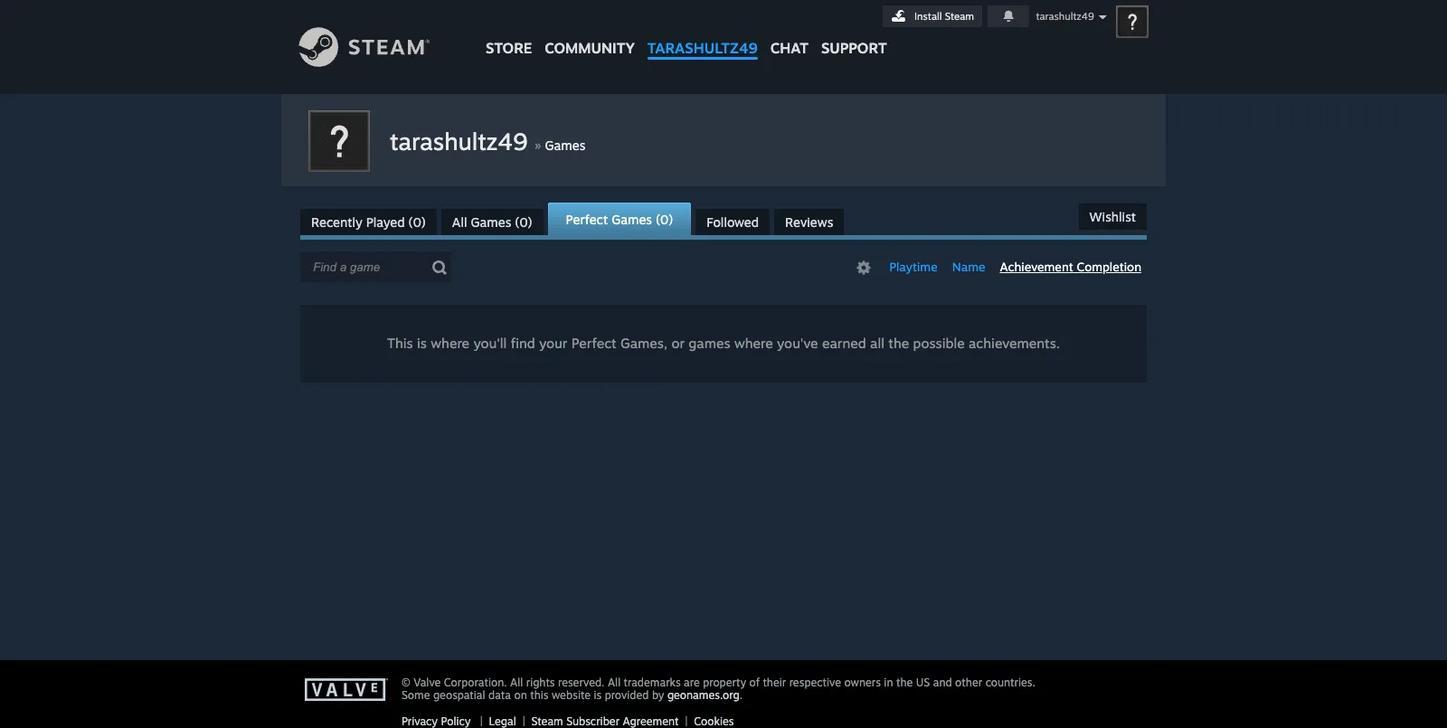 Task type: locate. For each thing, give the bounding box(es) containing it.
some
[[402, 688, 430, 702]]

or
[[672, 335, 685, 352]]

chat
[[771, 39, 809, 57]]

0 horizontal spatial tarashultz49
[[390, 127, 528, 156]]

0 horizontal spatial is
[[417, 335, 427, 352]]

you'll
[[474, 335, 507, 352]]

1 horizontal spatial where
[[735, 335, 773, 352]]

community link
[[538, 0, 641, 66]]

where left you've
[[735, 335, 773, 352]]

(0) left followed link on the top of page
[[656, 212, 673, 227]]

provided
[[605, 688, 649, 702]]

2 horizontal spatial (0)
[[656, 212, 673, 227]]

1 vertical spatial is
[[594, 688, 602, 702]]

the right in
[[896, 676, 913, 689]]

completion
[[1077, 260, 1142, 274]]

find
[[511, 335, 535, 352]]

2 horizontal spatial tarashultz49
[[1036, 10, 1094, 23]]

this
[[530, 688, 549, 702]]

wishlist link
[[1079, 204, 1147, 230]]

perfect games (0) link
[[548, 203, 691, 235]]

install
[[915, 10, 942, 23]]

perfect right your
[[572, 335, 617, 352]]

played
[[366, 214, 405, 230]]

0 horizontal spatial all
[[452, 214, 467, 230]]

store
[[486, 39, 532, 57]]

store link
[[479, 0, 538, 66]]

followed
[[707, 214, 759, 230]]

is inside © valve corporation. all rights reserved. all trademarks are property of their respective owners in the us and other countries. some geospatial data on this website is provided by geonames.org .
[[594, 688, 602, 702]]

Find a game field
[[300, 252, 451, 282]]

tarashultz49
[[1036, 10, 1094, 23], [648, 39, 758, 57], [390, 127, 528, 156]]

reviews
[[785, 214, 833, 230]]

0 horizontal spatial where
[[431, 335, 470, 352]]

games link
[[545, 138, 586, 153]]

1 horizontal spatial is
[[594, 688, 602, 702]]

2 vertical spatial tarashultz49
[[390, 127, 528, 156]]

wishlist
[[1090, 209, 1136, 224]]

(0) down tarashultz49 » games
[[515, 214, 532, 230]]

their
[[763, 676, 786, 689]]

name
[[952, 260, 986, 274]]

2 horizontal spatial all
[[608, 676, 621, 689]]

©
[[402, 676, 411, 689]]

install steam
[[915, 10, 974, 23]]

of
[[750, 676, 760, 689]]

by
[[652, 688, 664, 702]]

1 horizontal spatial (0)
[[515, 214, 532, 230]]

all left rights at the bottom of page
[[510, 676, 523, 689]]

games for perfect games (0)
[[612, 212, 652, 227]]

followed link
[[696, 209, 770, 235]]

you've
[[777, 335, 818, 352]]

1 horizontal spatial games
[[545, 138, 586, 153]]

all right reserved.
[[608, 676, 621, 689]]

geonames.org link
[[668, 688, 740, 702]]

perfect
[[566, 212, 608, 227], [572, 335, 617, 352]]

recently
[[311, 214, 362, 230]]

1 vertical spatial tarashultz49 link
[[390, 127, 534, 156]]

tarashultz49 link up all games (0) link
[[390, 127, 534, 156]]

games
[[545, 138, 586, 153], [612, 212, 652, 227], [471, 214, 511, 230]]

community
[[545, 39, 635, 57]]

is
[[417, 335, 427, 352], [594, 688, 602, 702]]

2 where from the left
[[735, 335, 773, 352]]

perfect down "games" link
[[566, 212, 608, 227]]

all right played
[[452, 214, 467, 230]]

all games (0)
[[452, 214, 532, 230]]

(0) right played
[[409, 214, 426, 230]]

where
[[431, 335, 470, 352], [735, 335, 773, 352]]

(0)
[[656, 212, 673, 227], [409, 214, 426, 230], [515, 214, 532, 230]]

0 horizontal spatial tarashultz49 link
[[390, 127, 534, 156]]

respective
[[789, 676, 841, 689]]

where left the you'll
[[431, 335, 470, 352]]

tarashultz49 link left chat
[[641, 0, 764, 66]]

2 horizontal spatial games
[[612, 212, 652, 227]]

games for all games (0)
[[471, 214, 511, 230]]

this
[[387, 335, 413, 352]]

0 horizontal spatial games
[[471, 214, 511, 230]]

.
[[740, 688, 743, 702]]

0 horizontal spatial (0)
[[409, 214, 426, 230]]

is right website
[[594, 688, 602, 702]]

the
[[889, 335, 909, 352], [896, 676, 913, 689]]

1 vertical spatial the
[[896, 676, 913, 689]]

1 horizontal spatial tarashultz49 link
[[641, 0, 764, 66]]

games,
[[621, 335, 668, 352]]

website
[[552, 688, 591, 702]]

1 vertical spatial tarashultz49
[[648, 39, 758, 57]]

recently played (0)
[[311, 214, 426, 230]]

the right all
[[889, 335, 909, 352]]

1 vertical spatial perfect
[[572, 335, 617, 352]]

valve logo image
[[305, 679, 392, 702]]

all
[[452, 214, 467, 230], [510, 676, 523, 689], [608, 676, 621, 689]]

steam
[[945, 10, 974, 23]]

0 vertical spatial the
[[889, 335, 909, 352]]

geonames.org
[[668, 688, 740, 702]]

the inside © valve corporation. all rights reserved. all trademarks are property of their respective owners in the us and other countries. some geospatial data on this website is provided by geonames.org .
[[896, 676, 913, 689]]

0 vertical spatial tarashultz49
[[1036, 10, 1094, 23]]

playtime button
[[884, 258, 943, 277]]

tarashultz49 link
[[641, 0, 764, 66], [390, 127, 534, 156]]

countries.
[[986, 676, 1036, 689]]

1 where from the left
[[431, 335, 470, 352]]

is right this
[[417, 335, 427, 352]]



Task type: vqa. For each thing, say whether or not it's contained in the screenshot.
the inside the © Valve Corporation. All rights reserved. All trademarks are property of their respective owners in the US and other countries. Some geospatial data on this website is provided by geonames.org .
yes



Task type: describe. For each thing, give the bounding box(es) containing it.
and
[[933, 676, 952, 689]]

»
[[534, 136, 541, 154]]

1 horizontal spatial all
[[510, 676, 523, 689]]

playtime
[[890, 260, 938, 274]]

install steam link
[[883, 5, 982, 27]]

other
[[955, 676, 983, 689]]

possible
[[913, 335, 965, 352]]

0 vertical spatial tarashultz49 link
[[641, 0, 764, 66]]

games inside tarashultz49 » games
[[545, 138, 586, 153]]

achievement
[[1000, 260, 1074, 274]]

your
[[539, 335, 568, 352]]

achievement completion button
[[995, 258, 1147, 277]]

support
[[821, 39, 887, 57]]

corporation.
[[444, 676, 507, 689]]

rights
[[526, 676, 555, 689]]

all
[[870, 335, 885, 352]]

earned
[[822, 335, 866, 352]]

reserved.
[[558, 676, 605, 689]]

all games (0) link
[[441, 209, 543, 235]]

© valve corporation. all rights reserved. all trademarks are property of their respective owners in the us and other countries. some geospatial data on this website is provided by geonames.org .
[[402, 676, 1036, 702]]

achievement completion
[[1000, 260, 1142, 274]]

reviews link
[[774, 209, 844, 235]]

(0) for all games (0)
[[515, 214, 532, 230]]

perfect games (0)
[[566, 212, 673, 227]]

chat link
[[764, 0, 815, 62]]

in
[[884, 676, 893, 689]]

(0) for perfect games (0)
[[656, 212, 673, 227]]

trademarks
[[624, 676, 681, 689]]

this is where you'll find your perfect games, or games where you've earned all the possible achievements.
[[387, 335, 1060, 352]]

games
[[689, 335, 731, 352]]

data
[[489, 688, 511, 702]]

on
[[514, 688, 527, 702]]

(0) for recently played (0)
[[409, 214, 426, 230]]

are
[[684, 676, 700, 689]]

us
[[916, 676, 930, 689]]

0 vertical spatial perfect
[[566, 212, 608, 227]]

geospatial
[[433, 688, 485, 702]]

0 vertical spatial is
[[417, 335, 427, 352]]

tarashultz49 » games
[[390, 127, 586, 156]]

valve
[[414, 676, 441, 689]]

achievements.
[[969, 335, 1060, 352]]

property
[[703, 676, 746, 689]]

support link
[[815, 0, 894, 62]]

name button
[[947, 258, 991, 277]]

owners
[[845, 676, 881, 689]]

recently played (0) link
[[300, 209, 437, 235]]

1 horizontal spatial tarashultz49
[[648, 39, 758, 57]]



